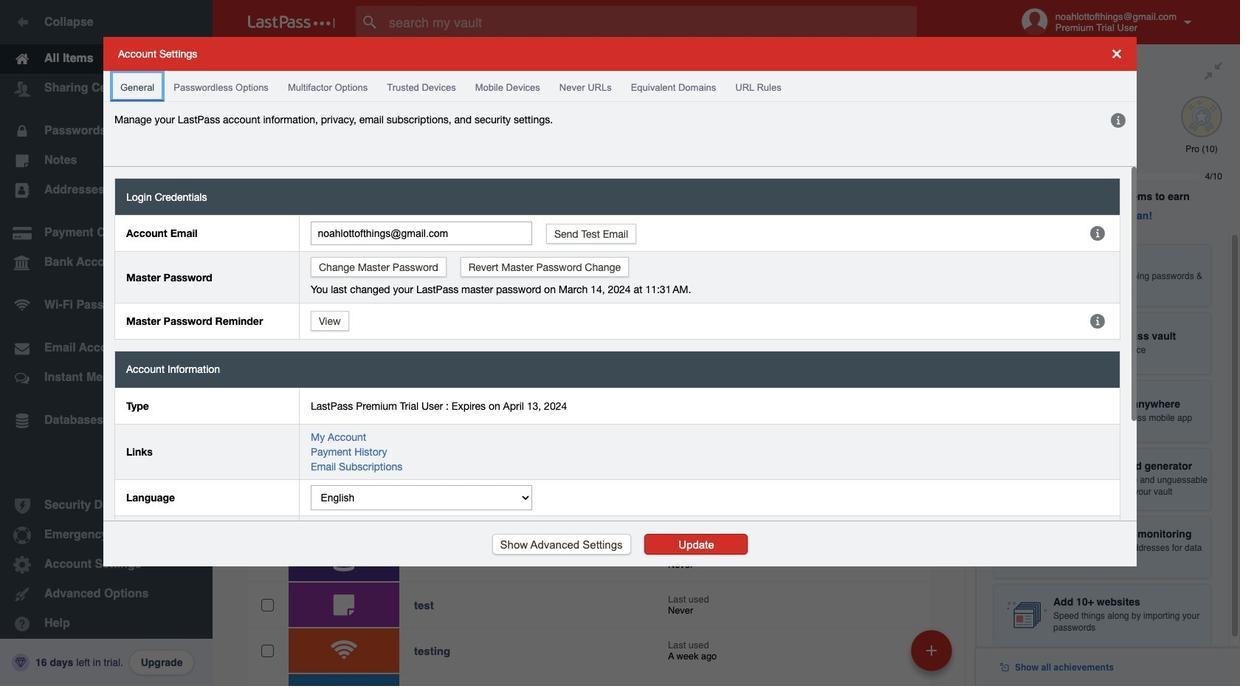 Task type: vqa. For each thing, say whether or not it's contained in the screenshot.
LastPass image
yes



Task type: describe. For each thing, give the bounding box(es) containing it.
new item navigation
[[906, 626, 962, 686]]

Search search field
[[356, 6, 946, 38]]

vault options navigation
[[213, 44, 976, 89]]

search my vault text field
[[356, 6, 946, 38]]

main navigation navigation
[[0, 0, 213, 686]]



Task type: locate. For each thing, give the bounding box(es) containing it.
new item image
[[927, 645, 937, 656]]

lastpass image
[[248, 16, 335, 29]]



